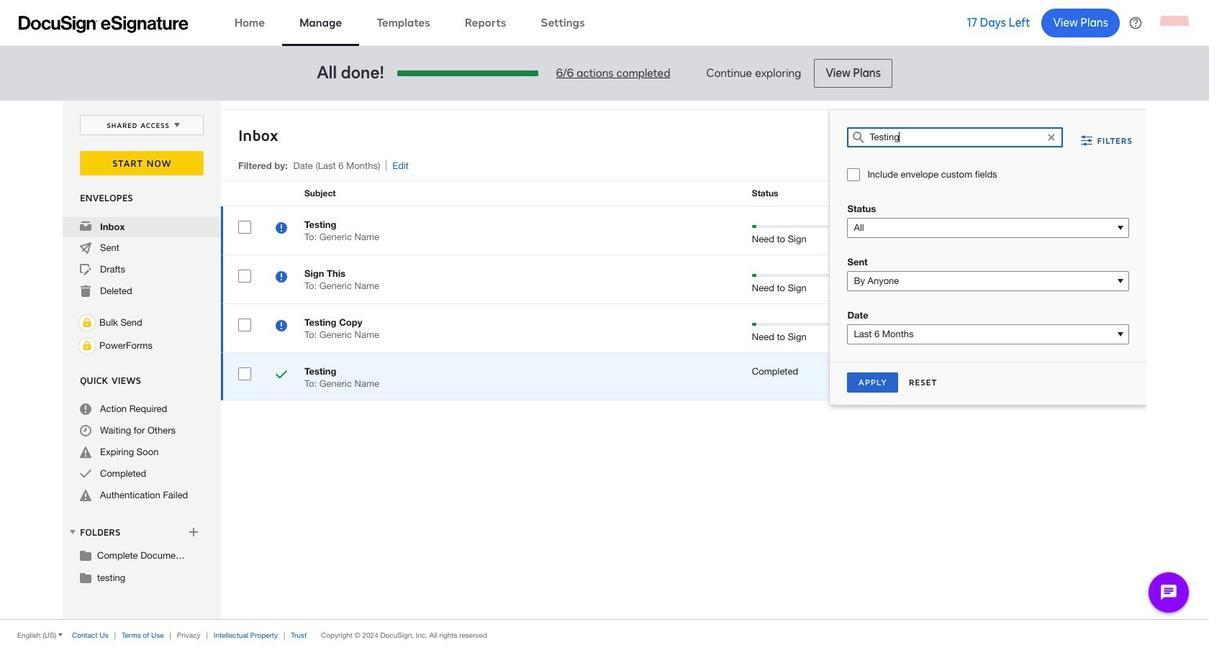 Task type: describe. For each thing, give the bounding box(es) containing it.
2 need to sign image from the top
[[276, 271, 287, 285]]

docusign esignature image
[[19, 15, 189, 33]]

1 lock image from the top
[[78, 315, 96, 332]]

view folders image
[[67, 527, 78, 539]]

1 alert image from the top
[[80, 447, 91, 459]]

2 alert image from the top
[[80, 490, 91, 502]]

clock image
[[80, 426, 91, 437]]

1 need to sign image from the top
[[276, 222, 287, 236]]

Search Inbox and Folders text field
[[870, 128, 1042, 147]]

trash image
[[80, 286, 91, 297]]

completed image
[[80, 469, 91, 480]]

sent image
[[80, 243, 91, 254]]

folder image
[[80, 550, 91, 562]]



Task type: vqa. For each thing, say whether or not it's contained in the screenshot.
the bottom Need to Sign icon
yes



Task type: locate. For each thing, give the bounding box(es) containing it.
draft image
[[80, 264, 91, 276]]

alert image up completed image
[[80, 447, 91, 459]]

alert image
[[80, 447, 91, 459], [80, 490, 91, 502]]

more info region
[[0, 620, 1210, 651]]

folder image
[[80, 572, 91, 584]]

need to sign image
[[276, 222, 287, 236], [276, 271, 287, 285]]

1 vertical spatial alert image
[[80, 490, 91, 502]]

inbox image
[[80, 221, 91, 233]]

2 lock image from the top
[[78, 338, 96, 355]]

completed image
[[276, 369, 287, 383]]

lock image
[[78, 315, 96, 332], [78, 338, 96, 355]]

need to sign image
[[276, 320, 287, 334]]

0 vertical spatial alert image
[[80, 447, 91, 459]]

0 vertical spatial lock image
[[78, 315, 96, 332]]

0 vertical spatial need to sign image
[[276, 222, 287, 236]]

your uploaded profile image image
[[1161, 8, 1190, 37]]

secondary navigation region
[[63, 101, 1151, 620]]

alert image down completed image
[[80, 490, 91, 502]]

action required image
[[80, 404, 91, 415]]

1 vertical spatial need to sign image
[[276, 271, 287, 285]]

1 vertical spatial lock image
[[78, 338, 96, 355]]



